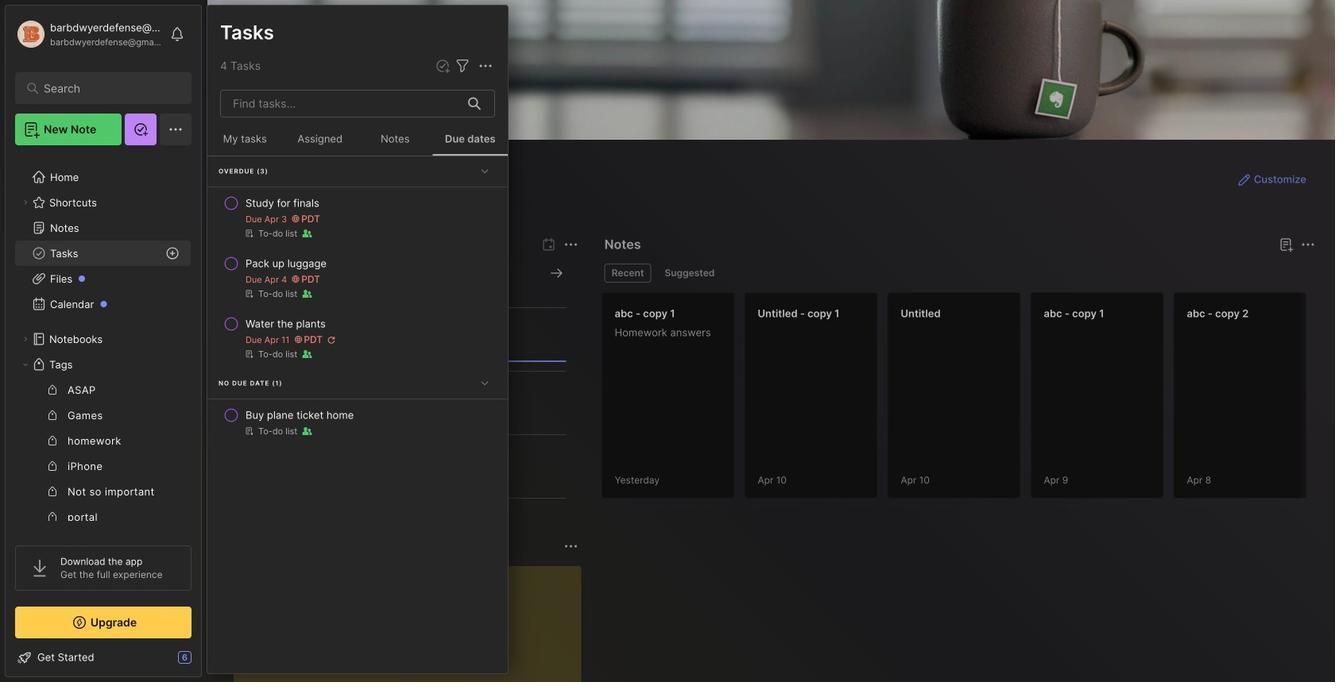 Task type: describe. For each thing, give the bounding box(es) containing it.
0 horizontal spatial row group
[[208, 157, 508, 446]]

Filter tasks field
[[453, 56, 472, 76]]

More actions and view options field
[[472, 56, 495, 76]]

group inside tree
[[15, 378, 191, 658]]

3 row from the top
[[214, 310, 502, 367]]

none search field inside the main element
[[44, 79, 171, 98]]

pack up luggage 2 cell
[[246, 256, 327, 272]]

main element
[[0, 0, 207, 683]]

study for finals 1 cell
[[246, 196, 319, 211]]

collapse noduedate image
[[477, 375, 493, 391]]

2 row from the top
[[214, 250, 502, 307]]



Task type: vqa. For each thing, say whether or not it's contained in the screenshot.
Date updated link
no



Task type: locate. For each thing, give the bounding box(es) containing it.
1 horizontal spatial row group
[[602, 293, 1336, 509]]

buy plane ticket home 5 cell
[[246, 408, 354, 424]]

tree
[[6, 155, 201, 683]]

filter tasks image
[[453, 57, 472, 76]]

Account field
[[15, 18, 162, 50]]

Help and Learning task checklist field
[[6, 646, 201, 671]]

water the plants 3 cell
[[246, 316, 326, 332]]

Search text field
[[44, 81, 171, 96]]

2 tab from the left
[[658, 264, 722, 283]]

None search field
[[44, 79, 171, 98]]

collapse overdue image
[[477, 163, 493, 179]]

tab list
[[605, 264, 1313, 283]]

tree inside the main element
[[6, 155, 201, 683]]

expand notebooks image
[[21, 335, 30, 344]]

group
[[15, 378, 191, 658]]

new task image
[[435, 58, 451, 74]]

1 tab from the left
[[605, 264, 651, 283]]

row group
[[208, 157, 508, 446], [602, 293, 1336, 509]]

Start writing… text field
[[246, 567, 581, 683]]

click to collapse image
[[201, 654, 213, 673]]

more actions and view options image
[[476, 57, 495, 76]]

1 row from the top
[[214, 189, 502, 246]]

1 horizontal spatial tab
[[658, 264, 722, 283]]

Find tasks… text field
[[223, 91, 459, 117]]

row
[[214, 189, 502, 246], [214, 250, 502, 307], [214, 310, 502, 367], [214, 402, 502, 444]]

tab
[[605, 264, 651, 283], [658, 264, 722, 283]]

expand tags image
[[21, 360, 30, 370]]

0 horizontal spatial tab
[[605, 264, 651, 283]]

4 row from the top
[[214, 402, 502, 444]]



